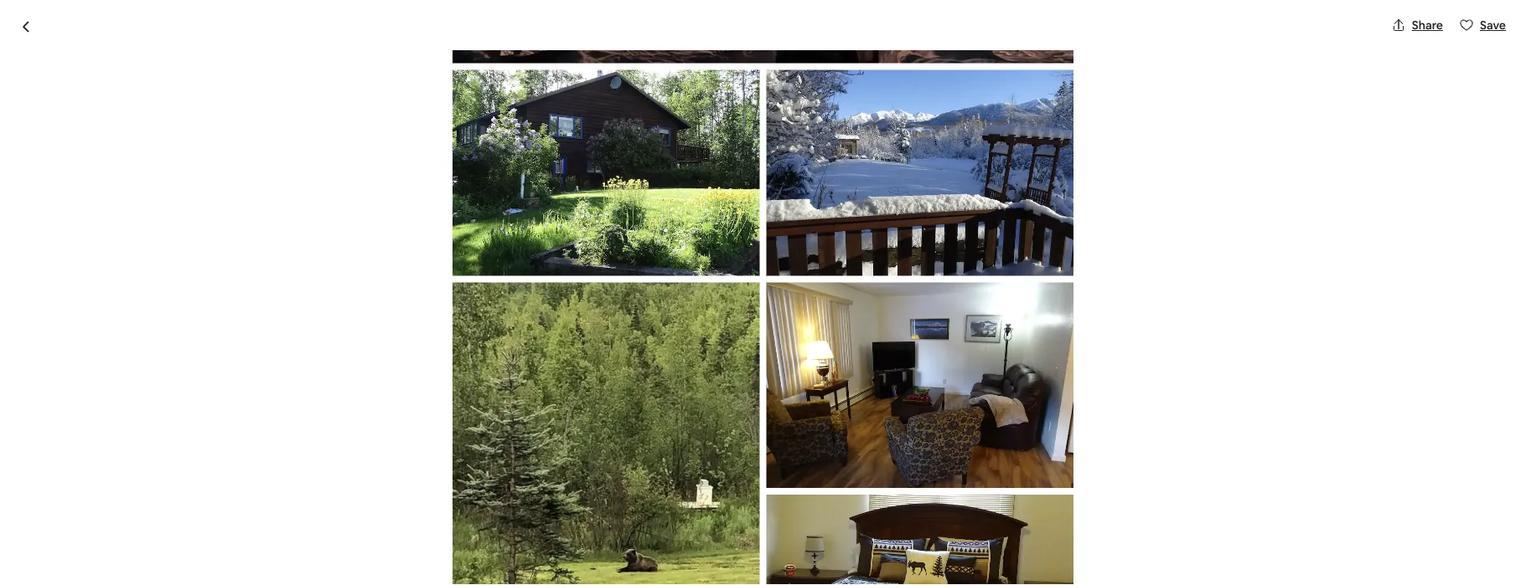 Task type: locate. For each thing, give the bounding box(es) containing it.
creek
[[347, 85, 409, 114]]

some of our visitors.   please note we provide bear spray!!!! image
[[1004, 159, 1232, 308], [452, 283, 760, 586], [452, 283, 760, 586]]

air
[[566, 85, 592, 114]]

view of the apartment image
[[452, 71, 760, 276], [452, 71, 760, 276], [770, 159, 998, 308]]

$60
[[940, 505, 974, 529]]

1
[[488, 512, 493, 529]]

&
[[466, 85, 481, 114]]

learn more about the host, jeff. image
[[794, 484, 841, 531], [794, 484, 841, 531]]

air
[[413, 85, 443, 114]]

b left &
[[448, 85, 461, 114]]

with
[[516, 85, 561, 114]]

b
[[448, 85, 461, 114], [485, 85, 499, 114]]

alaska,
[[486, 122, 526, 137]]

beds
[[448, 512, 479, 529]]

Start your search search field
[[637, 13, 889, 54]]

anchorage,
[[420, 122, 484, 137]]

b left the -
[[485, 85, 499, 114]]

dialog
[[0, 0, 1526, 586]]

0 horizontal spatial b
[[448, 85, 461, 114]]

mink
[[294, 85, 342, 114]]

winter view from the deck image
[[766, 71, 1074, 276], [766, 71, 1074, 276], [770, 315, 998, 457]]

12/8/2023
[[1086, 570, 1141, 585]]

living room image
[[766, 283, 1074, 489], [766, 283, 1074, 489], [1004, 315, 1232, 457]]

1 horizontal spatial b
[[485, 85, 499, 114]]

share button
[[1385, 11, 1450, 39]]

mink creek air bnb with the northern lights image
[[452, 0, 1074, 64], [452, 0, 1074, 64], [294, 159, 763, 457]]

12/3/2023
[[950, 570, 1005, 585]]

save button
[[1453, 11, 1513, 39]]

save
[[1480, 18, 1506, 33]]

main bedroom image
[[766, 496, 1074, 586], [766, 496, 1074, 586]]

share
[[1412, 18, 1443, 33]]



Task type: describe. For each thing, give the bounding box(es) containing it.
united
[[528, 122, 566, 137]]

dialog containing share
[[0, 0, 1526, 586]]

bath
[[496, 512, 525, 529]]

rental
[[349, 483, 399, 507]]

unit
[[403, 483, 437, 507]]

1 b from the left
[[448, 85, 461, 114]]

anchorage, alaska, united states button
[[420, 119, 603, 139]]

entire rental unit hosted by jeff 2 beds · 1 bath
[[294, 483, 565, 529]]

by jeff
[[506, 483, 565, 507]]

2 b from the left
[[485, 85, 499, 114]]

mink creek air b & b - with air purifiers anchorage, alaska, united states
[[294, 85, 682, 137]]

purifiers
[[596, 85, 682, 114]]

$60 night
[[940, 505, 1009, 529]]

entire
[[294, 483, 345, 507]]

hosted
[[441, 483, 502, 507]]

·
[[482, 512, 485, 529]]

2
[[438, 512, 445, 529]]

-
[[503, 85, 512, 114]]

states
[[568, 122, 603, 137]]

night
[[978, 510, 1009, 527]]



Task type: vqa. For each thing, say whether or not it's contained in the screenshot.
"12/8/2023"
yes



